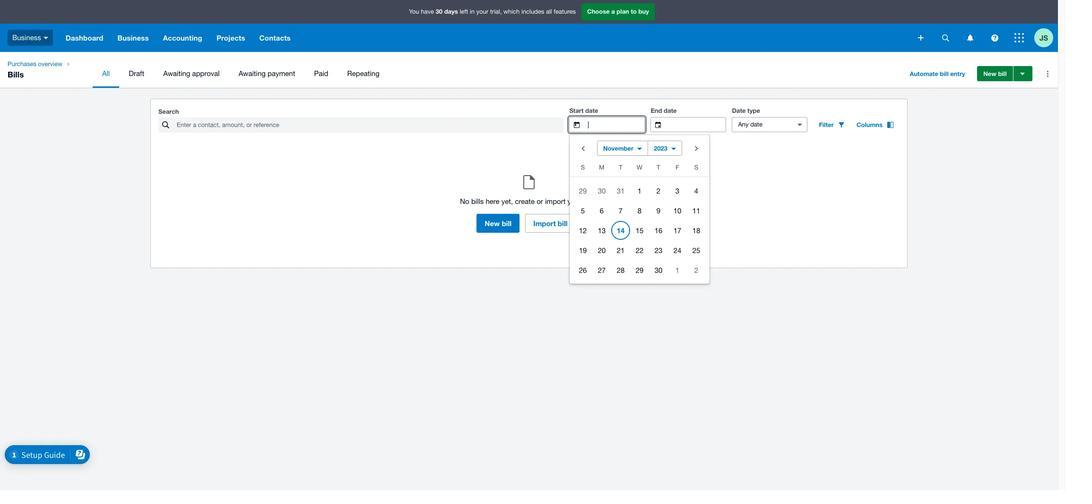 Task type: describe. For each thing, give the bounding box(es) containing it.
paid
[[314, 70, 328, 78]]

bill for the import bill button
[[558, 219, 568, 228]]

features
[[554, 8, 576, 15]]

new bill for new bill button inside bills navigation
[[984, 70, 1007, 78]]

choose a plan to buy
[[587, 8, 649, 15]]

sun nov 19 2023 cell
[[570, 241, 592, 260]]

filter button
[[813, 117, 851, 132]]

draft link
[[119, 60, 154, 88]]

days
[[444, 8, 458, 15]]

no
[[460, 198, 469, 206]]

banner containing js
[[0, 0, 1058, 52]]

wed nov 08 2023 cell
[[630, 201, 649, 220]]

repeating
[[347, 70, 380, 78]]

sat nov 04 2023 cell
[[687, 182, 710, 200]]

a
[[611, 8, 615, 15]]

projects
[[217, 34, 245, 42]]

filter
[[819, 121, 834, 129]]

menu inside bills navigation
[[93, 60, 897, 88]]

end date
[[651, 107, 677, 114]]

grid containing s
[[570, 162, 710, 280]]

contacts button
[[252, 24, 298, 52]]

accounting
[[163, 34, 202, 42]]

0 horizontal spatial business
[[12, 33, 41, 41]]

group containing november
[[570, 135, 710, 284]]

in
[[470, 8, 475, 15]]

fri nov 17 2023 cell
[[668, 221, 687, 240]]

bill for new bill button inside bills navigation
[[998, 70, 1007, 78]]

dashboard
[[66, 34, 103, 42]]

tue nov 21 2023 cell
[[611, 241, 630, 260]]

2 t from the left
[[657, 164, 660, 171]]

sat nov 25 2023 cell
[[687, 241, 710, 260]]

payment
[[268, 70, 295, 78]]

includes
[[521, 8, 544, 15]]

sat nov 11 2023 cell
[[687, 201, 710, 220]]

entry
[[950, 70, 965, 78]]

3 svg image from the left
[[991, 34, 998, 41]]

dashboard link
[[59, 24, 110, 52]]

new inside bills navigation
[[984, 70, 997, 78]]

choose
[[587, 8, 610, 15]]

yet,
[[502, 198, 513, 206]]

1 business button from the left
[[0, 24, 59, 52]]

left
[[460, 8, 468, 15]]

new bill button inside bills navigation
[[977, 66, 1013, 81]]

you have 30 days left in your trial, which includes all features
[[409, 8, 576, 15]]

2 s from the left
[[694, 164, 698, 171]]

accounting button
[[156, 24, 209, 52]]

purchases overview
[[8, 61, 62, 68]]

2 row from the top
[[570, 181, 710, 201]]

overflow menu image
[[1038, 64, 1057, 83]]

thu nov 23 2023 cell
[[649, 241, 668, 260]]

awaiting approval link
[[154, 60, 229, 88]]

Date type field
[[733, 118, 790, 132]]

date type
[[732, 107, 760, 114]]

awaiting approval
[[163, 70, 220, 78]]

bills navigation
[[0, 52, 1058, 88]]

import bill
[[533, 219, 568, 228]]

1 t from the left
[[619, 164, 623, 171]]

import
[[533, 219, 556, 228]]

2023
[[654, 145, 668, 152]]

1 horizontal spatial svg image
[[918, 35, 924, 41]]

m
[[599, 164, 605, 171]]

svg image inside business popup button
[[43, 37, 48, 39]]

bill for new bill button to the left
[[502, 219, 512, 228]]

here
[[486, 198, 500, 206]]

thu nov 02 2023 cell
[[649, 182, 668, 200]]

trial,
[[490, 8, 502, 15]]

start
[[569, 107, 584, 114]]

30
[[436, 8, 443, 15]]

import bill button
[[525, 214, 576, 233]]

contacts
[[259, 34, 291, 42]]

mon nov 27 2023 cell
[[592, 261, 611, 280]]

2 business button from the left
[[110, 24, 156, 52]]

fri nov 10 2023 cell
[[668, 201, 687, 220]]



Task type: locate. For each thing, give the bounding box(es) containing it.
draft
[[129, 70, 144, 78]]

row down wed nov 22 2023 cell
[[570, 261, 710, 280]]

start date
[[569, 107, 598, 114]]

all link
[[93, 60, 119, 88]]

1 vertical spatial new
[[485, 219, 500, 228]]

bills
[[471, 198, 484, 206]]

november
[[603, 145, 634, 152]]

business up draft
[[118, 34, 149, 42]]

1 horizontal spatial s
[[694, 164, 698, 171]]

menu
[[93, 60, 897, 88]]

automate
[[910, 70, 939, 78]]

bill left entry
[[940, 70, 949, 78]]

business up purchases
[[12, 33, 41, 41]]

end
[[651, 107, 662, 114]]

approval
[[192, 70, 220, 78]]

create
[[515, 198, 535, 206]]

0 horizontal spatial svg image
[[942, 34, 949, 41]]

svg image up overview
[[43, 37, 48, 39]]

tue nov 14 2023 cell
[[611, 221, 630, 240]]

s
[[581, 164, 585, 171], [694, 164, 698, 171]]

bill right import
[[558, 219, 568, 228]]

buy
[[639, 8, 649, 15]]

all
[[546, 8, 552, 15]]

awaiting for awaiting approval
[[163, 70, 190, 78]]

your left bills.
[[568, 198, 582, 206]]

4 row from the top
[[570, 221, 710, 241]]

t left w
[[619, 164, 623, 171]]

wed nov 29 2023 cell
[[630, 261, 649, 280]]

0 horizontal spatial svg image
[[43, 37, 48, 39]]

2 awaiting from the left
[[239, 70, 266, 78]]

your right in at the left top
[[476, 8, 488, 15]]

svg image left js
[[1015, 33, 1024, 43]]

bill right entry
[[998, 70, 1007, 78]]

search
[[158, 108, 179, 115]]

awaiting for awaiting payment
[[239, 70, 266, 78]]

next month image
[[687, 139, 706, 158]]

1 horizontal spatial new
[[984, 70, 997, 78]]

2 horizontal spatial svg image
[[1015, 33, 1024, 43]]

0 horizontal spatial new bill button
[[477, 214, 520, 233]]

to
[[631, 8, 637, 15]]

0 horizontal spatial s
[[581, 164, 585, 171]]

wed nov 22 2023 cell
[[630, 241, 649, 260]]

group
[[570, 135, 710, 284]]

grid
[[570, 162, 710, 280]]

mon nov 13 2023 cell
[[592, 221, 611, 240]]

date
[[732, 107, 746, 114]]

0 horizontal spatial date
[[585, 107, 598, 114]]

0 vertical spatial new bill button
[[977, 66, 1013, 81]]

columns
[[857, 121, 883, 129]]

type
[[748, 107, 760, 114]]

date
[[585, 107, 598, 114], [664, 107, 677, 114]]

js
[[1040, 33, 1048, 42]]

import
[[545, 198, 566, 206]]

row
[[570, 162, 710, 177], [570, 181, 710, 201], [570, 201, 710, 221], [570, 221, 710, 241], [570, 241, 710, 261], [570, 261, 710, 280]]

plan
[[617, 8, 629, 15]]

1 horizontal spatial svg image
[[967, 34, 973, 41]]

1 vertical spatial new bill button
[[477, 214, 520, 233]]

1 horizontal spatial awaiting
[[239, 70, 266, 78]]

sun nov 05 2023 cell
[[570, 201, 592, 220]]

0 vertical spatial new
[[984, 70, 997, 78]]

fri nov 03 2023 cell
[[668, 182, 687, 200]]

1 vertical spatial your
[[568, 198, 582, 206]]

row up wed nov 08 2023 "cell"
[[570, 181, 710, 201]]

date for end date
[[664, 107, 677, 114]]

menu containing all
[[93, 60, 897, 88]]

1 horizontal spatial date
[[664, 107, 677, 114]]

new bill button
[[977, 66, 1013, 81], [477, 214, 520, 233]]

1 horizontal spatial new bill
[[984, 70, 1007, 78]]

new
[[984, 70, 997, 78], [485, 219, 500, 228]]

0 horizontal spatial new bill
[[485, 219, 512, 228]]

0 vertical spatial your
[[476, 8, 488, 15]]

row up wed nov 22 2023 cell
[[570, 221, 710, 241]]

new bill
[[984, 70, 1007, 78], [485, 219, 512, 228]]

f
[[676, 164, 679, 171]]

6 row from the top
[[570, 261, 710, 280]]

new bill button right entry
[[977, 66, 1013, 81]]

svg image up the automate
[[918, 35, 924, 41]]

bills
[[8, 70, 24, 79]]

automate bill entry
[[910, 70, 965, 78]]

or
[[537, 198, 543, 206]]

5 row from the top
[[570, 241, 710, 261]]

banner
[[0, 0, 1058, 52]]

0 horizontal spatial t
[[619, 164, 623, 171]]

s right 'f'
[[694, 164, 698, 171]]

row group
[[570, 181, 710, 280]]

your
[[476, 8, 488, 15], [568, 198, 582, 206]]

bill
[[940, 70, 949, 78], [998, 70, 1007, 78], [502, 219, 512, 228], [558, 219, 568, 228]]

1 horizontal spatial t
[[657, 164, 660, 171]]

new bill for new bill button to the left
[[485, 219, 512, 228]]

3 row from the top
[[570, 201, 710, 221]]

0 horizontal spatial awaiting
[[163, 70, 190, 78]]

new right entry
[[984, 70, 997, 78]]

row containing s
[[570, 162, 710, 177]]

new bill right entry
[[984, 70, 1007, 78]]

business
[[12, 33, 41, 41], [118, 34, 149, 42]]

mon nov 20 2023 cell
[[592, 241, 611, 260]]

which
[[504, 8, 520, 15]]

tue nov 28 2023 cell
[[611, 261, 630, 280]]

navigation containing dashboard
[[59, 24, 912, 52]]

new down here
[[485, 219, 500, 228]]

1 s from the left
[[581, 164, 585, 171]]

business button up draft
[[110, 24, 156, 52]]

repeating link
[[338, 60, 389, 88]]

automate bill entry button
[[904, 66, 971, 81]]

purchases
[[8, 61, 36, 68]]

bill inside popup button
[[940, 70, 949, 78]]

no bills here yet, create or import your bills.
[[460, 198, 598, 206]]

Search field
[[176, 118, 564, 132]]

End date field
[[669, 118, 726, 132]]

1 horizontal spatial your
[[568, 198, 582, 206]]

date right "end"
[[664, 107, 677, 114]]

row down wed nov 15 2023 cell
[[570, 241, 710, 261]]

1 horizontal spatial new bill button
[[977, 66, 1013, 81]]

tue nov 07 2023 cell
[[611, 201, 630, 220]]

navigation
[[59, 24, 912, 52]]

1 svg image from the left
[[942, 34, 949, 41]]

sat nov 18 2023 cell
[[687, 221, 710, 240]]

projects button
[[209, 24, 252, 52]]

date for start date
[[585, 107, 598, 114]]

date right "start"
[[585, 107, 598, 114]]

2 horizontal spatial svg image
[[991, 34, 998, 41]]

business button
[[0, 24, 59, 52], [110, 24, 156, 52]]

1 row from the top
[[570, 162, 710, 177]]

bill down yet,
[[502, 219, 512, 228]]

bills.
[[584, 198, 598, 206]]

2 date from the left
[[664, 107, 677, 114]]

purchases overview link
[[4, 60, 66, 69]]

new bill inside bills navigation
[[984, 70, 1007, 78]]

navigation inside banner
[[59, 24, 912, 52]]

0 horizontal spatial your
[[476, 8, 488, 15]]

wed nov 01 2023 cell
[[630, 182, 649, 200]]

0 horizontal spatial new
[[485, 219, 500, 228]]

row down wed nov 01 2023 cell
[[570, 201, 710, 221]]

awaiting left payment
[[239, 70, 266, 78]]

thu nov 16 2023 cell
[[649, 221, 668, 240]]

overview
[[38, 61, 62, 68]]

new bill down here
[[485, 219, 512, 228]]

1 horizontal spatial business button
[[110, 24, 156, 52]]

your inside you have 30 days left in your trial, which includes all features
[[476, 8, 488, 15]]

1 awaiting from the left
[[163, 70, 190, 78]]

awaiting payment link
[[229, 60, 305, 88]]

have
[[421, 8, 434, 15]]

row up wed nov 01 2023 cell
[[570, 162, 710, 177]]

1 horizontal spatial business
[[118, 34, 149, 42]]

wed nov 15 2023 cell
[[630, 221, 649, 240]]

paid link
[[305, 60, 338, 88]]

columns button
[[851, 117, 900, 132]]

awaiting payment
[[239, 70, 295, 78]]

1 date from the left
[[585, 107, 598, 114]]

awaiting
[[163, 70, 190, 78], [239, 70, 266, 78]]

business button up purchases overview
[[0, 24, 59, 52]]

js button
[[1035, 24, 1058, 52]]

new bill button down here
[[477, 214, 520, 233]]

0 vertical spatial new bill
[[984, 70, 1007, 78]]

all
[[102, 70, 110, 78]]

w
[[637, 164, 643, 171]]

you
[[409, 8, 419, 15]]

thu nov 30 2023 cell
[[649, 261, 668, 280]]

0 horizontal spatial business button
[[0, 24, 59, 52]]

s left m
[[581, 164, 585, 171]]

bill for the 'automate bill entry' popup button
[[940, 70, 949, 78]]

svg image
[[1015, 33, 1024, 43], [918, 35, 924, 41], [43, 37, 48, 39]]

sun nov 12 2023 cell
[[570, 221, 592, 240]]

1 vertical spatial new bill
[[485, 219, 512, 228]]

t
[[619, 164, 623, 171], [657, 164, 660, 171]]

previous month image
[[574, 139, 592, 158]]

sun nov 26 2023 cell
[[570, 261, 592, 280]]

thu nov 09 2023 cell
[[649, 201, 668, 220]]

Start date field
[[587, 118, 645, 132]]

fri nov 24 2023 cell
[[668, 241, 687, 260]]

t left 'f'
[[657, 164, 660, 171]]

svg image
[[942, 34, 949, 41], [967, 34, 973, 41], [991, 34, 998, 41]]

2 svg image from the left
[[967, 34, 973, 41]]

awaiting left the approval
[[163, 70, 190, 78]]

mon nov 06 2023 cell
[[592, 201, 611, 220]]



Task type: vqa. For each thing, say whether or not it's contained in the screenshot.
description
no



